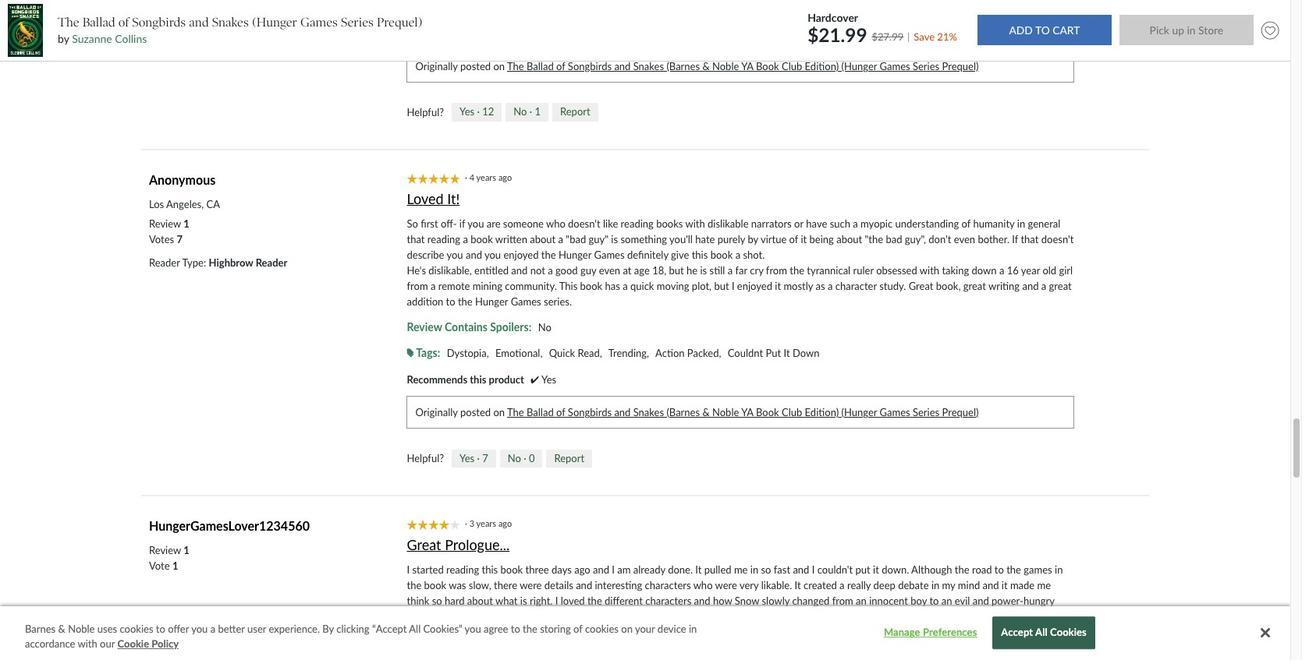 Task type: vqa. For each thing, say whether or not it's contained in the screenshot.
"news,"
no



Task type: describe. For each thing, give the bounding box(es) containing it.
1 vertical spatial yes
[[542, 374, 556, 386]]

the down different
[[611, 611, 626, 624]]

2 vertical spatial series
[[913, 407, 940, 419]]

the up think
[[407, 580, 422, 593]]

the inside the barnes & noble uses cookies to offer you a better user experience. by clicking "accept all cookies" you agree to the storing of cookies on your device in accordance with our
[[523, 623, 538, 636]]

explains
[[470, 611, 505, 624]]

the down remote
[[458, 296, 473, 308]]

hardcover
[[808, 11, 858, 24]]

& for 1st the ballad of songbirds and snakes (barnes & noble ya book club edition) (hunger games series prequel) 'link' from the top
[[703, 60, 710, 72]]

the up mostly at the top right of page
[[790, 265, 805, 277]]

experience.
[[269, 623, 320, 636]]

or
[[794, 218, 804, 230]]

something
[[621, 233, 667, 246]]

helpful? for yes · 7
[[407, 453, 444, 465]]

yes for no · 1
[[460, 106, 475, 118]]

lot
[[971, 611, 983, 624]]

2 originally posted on the ballad of songbirds and snakes (barnes & noble ya book club edition) (hunger games series prequel) from the top
[[416, 407, 979, 419]]

so first off- if you are someone who doesn't like reading books with dislikable narrators or have such a myopic understanding of humanity in general that reading a book written about a "bad guy" is something you'll hate purely by virtue of it being about "the bad guy", don't even bother. if that doesn't describe you and you enjoyed the hunger games definitely give this book a shot. he's dislikable, entitled and not a good guy even at age 18, but he is still a far cry from the tyrannical ruler obsessed with taking down a 16 year old girl from a remote mining community. this book has a quick moving plot, but i enjoyed it mostly as a character study.  great book, great writing and a great addition to the hunger games series.
[[407, 218, 1074, 308]]

ago for great prologue...
[[499, 519, 512, 529]]

0 vertical spatial hunger
[[559, 249, 592, 262]]

you right offer in the bottom of the page
[[191, 623, 208, 636]]

your
[[635, 623, 655, 636]]

1 vertical spatial hunger
[[475, 296, 508, 308]]

noble inside the barnes & noble uses cookies to offer you a better user experience. by clicking "accept all cookies" you agree to the storing of cookies on your device in accordance with our
[[68, 623, 95, 636]]

three
[[526, 565, 549, 577]]

the ballad of songbirds and snakes (hunger games series prequel) image
[[8, 4, 43, 57]]

1 horizontal spatial 7
[[482, 452, 488, 465]]

mining
[[473, 280, 503, 293]]

2 vertical spatial prequel)
[[942, 407, 979, 419]]

· for no · 0
[[524, 452, 526, 465]]

2 ya from the top
[[741, 407, 754, 419]]

read,
[[578, 347, 602, 360]]

1 horizontal spatial doesn't
[[1042, 233, 1074, 246]]

ended
[[860, 611, 888, 624]]

0 vertical spatial enjoyed
[[504, 249, 539, 262]]

have
[[806, 218, 827, 230]]

noble for 1st the ballad of songbirds and snakes (barnes & noble ya book club edition) (hunger games series prequel) 'link' from the top
[[712, 60, 739, 72]]

a right "has" on the left
[[623, 280, 628, 293]]

mostly
[[784, 280, 813, 293]]

los
[[149, 198, 164, 211]]

cookie policy link
[[117, 638, 179, 653]]

of inside i started reading this book three days ago and i am already done. it pulled me in so fast and i couldn't put it down. although the road to the games in the book was slow, there were details and interesting characters who were very likable. it created a really deep debate in my mind and it made me think so hard about what is right. i loved the different characters and how snow slowly changed from an innocent boy to an evil and power-hungry adult. it really explains why he is-how-he-is in the main series. the book was a bit slow and i felt like it ended too quickly with a lot of questions unanswered, but overall this was a great book.
[[986, 611, 995, 624]]

is up book.
[[591, 611, 598, 624]]

book down 'are'
[[471, 233, 493, 246]]

obsessed
[[876, 265, 918, 277]]

no for no · 1
[[514, 106, 527, 118]]

you up entitled
[[485, 249, 501, 262]]

1 posted from the top
[[460, 60, 491, 72]]

years for loved it!
[[476, 173, 496, 183]]

a left lot
[[964, 611, 969, 624]]

spoilers:
[[490, 321, 532, 334]]

preferences
[[923, 627, 977, 640]]

2 book from the top
[[756, 407, 779, 419]]

to right the road at bottom right
[[995, 565, 1004, 577]]

road
[[972, 565, 992, 577]]

unanswered,
[[407, 627, 463, 639]]

prologue...
[[445, 537, 510, 554]]

power-
[[992, 596, 1024, 608]]

originally for 1st the ballad of songbirds and snakes (barnes & noble ya book club edition) (hunger games series prequel) 'link' from the top
[[416, 60, 458, 72]]

he inside so first off- if you are someone who doesn't like reading books with dislikable narrators or have such a myopic understanding of humanity in general that reading a book written about a "bad guy" is something you'll hate purely by virtue of it being about "the bad guy", don't even bother. if that doesn't describe you and you enjoyed the hunger games definitely give this book a shot. he's dislikable, entitled and not a good guy even at age 18, but he is still a far cry from the tyrannical ruler obsessed with taking down a 16 year old girl from a remote mining community. this book has a quick moving plot, but i enjoyed it mostly as a character study.  great book, great writing and a great addition to the hunger games series.
[[687, 265, 698, 277]]

study.
[[880, 280, 906, 293]]

am
[[618, 565, 631, 577]]

such
[[830, 218, 851, 230]]

· left the 3 at the left of the page
[[465, 519, 467, 529]]

1 horizontal spatial so
[[761, 565, 771, 577]]

by
[[323, 623, 334, 636]]

2 horizontal spatial was
[[727, 611, 744, 624]]

with up hate
[[686, 218, 705, 230]]

book down started
[[424, 580, 447, 593]]

ago inside i started reading this book three days ago and i am already done. it pulled me in so fast and i couldn't put it down. although the road to the games in the book was slow, there were details and interesting characters who were very likable. it created a really deep debate in my mind and it made me think so hard about what is right. i loved the different characters and how snow slowly changed from an innocent boy to an evil and power-hungry adult. it really explains why he is-how-he-is in the main series. the book was a bit slow and i felt like it ended too quickly with a lot of questions unanswered, but overall this was a great book.
[[575, 565, 591, 577]]

review for contains
[[407, 321, 442, 334]]

club for first the ballad of songbirds and snakes (barnes & noble ya book club edition) (hunger games series prequel) 'link' from the bottom of the page
[[782, 407, 802, 419]]

2 edition) from the top
[[805, 407, 839, 419]]

overall
[[484, 627, 513, 639]]

someone
[[503, 218, 544, 230]]

& for first the ballad of songbirds and snakes (barnes & noble ya book club edition) (hunger games series prequel) 'link' from the bottom of the page
[[703, 407, 710, 419]]

plot,
[[692, 280, 712, 293]]

evil
[[955, 596, 970, 608]]

a down if
[[463, 233, 468, 246]]

who inside i started reading this book three days ago and i am already done. it pulled me in so fast and i couldn't put it down. although the road to the games in the book was slow, there were details and interesting characters who were very likable. it created a really deep debate in my mind and it made me think so hard about what is right. i loved the different characters and how snow slowly changed from an innocent boy to an evil and power-hungry adult. it really explains why he is-how-he-is in the main series. the book was a bit slow and i felt like it ended too quickly with a lot of questions unanswered, but overall this was a great book.
[[693, 580, 713, 593]]

0 vertical spatial really
[[847, 580, 871, 593]]

book up there
[[501, 565, 523, 577]]

(barnes for first the ballad of songbirds and snakes (barnes & noble ya book club edition) (hunger games series prequel) 'link' from the bottom of the page
[[667, 407, 700, 419]]

1 content helpfulness group from the top
[[407, 103, 598, 122]]

cookies
[[1050, 627, 1087, 640]]

manage preferences button
[[882, 619, 979, 649]]

book,
[[936, 280, 961, 293]]

a down old
[[1042, 280, 1047, 293]]

taking
[[942, 265, 969, 277]]

the inside the ballad of songbirds and snakes (hunger games series prequel) by suzanne collins
[[58, 15, 79, 30]]

the inside i started reading this book three days ago and i am already done. it pulled me in so fast and i couldn't put it down. although the road to the games in the book was slow, there were details and interesting characters who were very likable. it created a really deep debate in my mind and it made me think so hard about what is right. i loved the different characters and how snow slowly changed from an innocent boy to an evil and power-hungry adult. it really explains why he is-how-he-is in the main series. the book was a bit slow and i felt like it ended too quickly with a lot of questions unanswered, but overall this was a great book.
[[683, 611, 700, 624]]

1 right "vote"
[[172, 561, 178, 573]]

a down couldn't
[[840, 580, 845, 593]]

0 horizontal spatial so
[[432, 596, 442, 608]]

i left felt
[[811, 611, 814, 624]]

being
[[810, 233, 834, 246]]

votes
[[149, 233, 174, 246]]

1 down 'hungergameslover1234560' button
[[184, 545, 190, 558]]

down
[[793, 347, 820, 360]]

a right as
[[828, 280, 833, 293]]

1 horizontal spatial great
[[964, 280, 986, 293]]

and inside the ballad of songbirds and snakes (hunger games series prequel) by suzanne collins
[[189, 15, 209, 30]]

books
[[656, 218, 683, 230]]

a right not
[[548, 265, 553, 277]]

games inside the ballad of songbirds and snakes (hunger games series prequel) by suzanne collins
[[300, 15, 338, 30]]

it left mostly at the top right of page
[[775, 280, 781, 293]]

in inside the barnes & noble uses cookies to offer you a better user experience. by clicking "accept all cookies" you agree to the storing of cookies on your device in accordance with our
[[689, 623, 697, 636]]

humanity
[[973, 218, 1015, 230]]

loved
[[407, 190, 444, 207]]

suzanne collins link
[[72, 32, 147, 45]]

7 inside los angeles, ca review 1 votes 7
[[177, 233, 183, 246]]

started
[[412, 565, 444, 577]]

ca
[[206, 198, 220, 211]]

1 vertical spatial me
[[1038, 580, 1051, 593]]

quickly
[[908, 611, 939, 624]]

deep
[[874, 580, 896, 593]]

i left am
[[612, 565, 615, 577]]

device
[[658, 623, 686, 636]]

originally for first the ballad of songbirds and snakes (barnes & noble ya book club edition) (hunger games series prequel) 'link' from the bottom of the page
[[416, 407, 458, 419]]

1 vertical spatial songbirds
[[568, 60, 612, 72]]

it down 'or'
[[801, 233, 807, 246]]

mind
[[958, 580, 980, 593]]

$21.99 $27.99
[[808, 23, 904, 46]]

product for recommends this product ✔ yes
[[489, 374, 524, 386]]

0 horizontal spatial even
[[599, 265, 620, 277]]

first
[[421, 218, 438, 230]]

the up made
[[1007, 565, 1021, 577]]

# tags: dystopia, emotional, quick read, trending, action packed, couldnt put it down
[[407, 347, 820, 360]]

(barnes for 1st the ballad of songbirds and snakes (barnes & noble ya book club edition) (hunger games series prequel) 'link' from the top
[[667, 60, 700, 72]]

review contains spoilers: no
[[407, 321, 552, 334]]

too
[[890, 611, 905, 624]]

old
[[1043, 265, 1057, 277]]

recommends this product ✔ yes
[[407, 374, 556, 386]]

no inside review contains spoilers: no
[[538, 322, 552, 334]]

manage preferences
[[884, 627, 977, 640]]

1 vertical spatial really
[[443, 611, 467, 624]]

reading inside i started reading this book three days ago and i am already done. it pulled me in so fast and i couldn't put it down. although the road to the games in the book was slow, there were details and interesting characters who were very likable. it created a really deep debate in my mind and it made me think so hard about what is right. i loved the different characters and how snow slowly changed from an innocent boy to an evil and power-hungry adult. it really explains why he is-how-he-is in the main series. the book was a bit slow and i felt like it ended too quickly with a lot of questions unanswered, but overall this was a great book.
[[446, 565, 479, 577]]

club for 1st the ballad of songbirds and snakes (barnes & noble ya book club edition) (hunger games series prequel) 'link' from the top
[[782, 60, 802, 72]]

it up power-
[[1002, 580, 1008, 593]]

1 vertical spatial prequel)
[[942, 60, 979, 72]]

in left my
[[932, 580, 940, 593]]

series inside the ballad of songbirds and snakes (hunger games series prequel) by suzanne collins
[[341, 15, 374, 30]]

book down guy
[[580, 280, 603, 293]]

1 originally posted on the ballad of songbirds and snakes (barnes & noble ya book club edition) (hunger games series prequel) from the top
[[416, 60, 979, 72]]

by inside the ballad of songbirds and snakes (hunger games series prequel) by suzanne collins
[[58, 32, 69, 45]]

right.
[[530, 596, 553, 608]]

accept
[[1001, 627, 1033, 640]]

0 horizontal spatial great
[[407, 537, 441, 554]]

dislikable
[[708, 218, 749, 230]]

helpful? for yes · 12
[[407, 106, 444, 119]]

are
[[487, 218, 501, 230]]

is up the why
[[520, 596, 527, 608]]

1 book from the top
[[756, 60, 779, 72]]

with up book,
[[920, 265, 940, 277]]

it up changed
[[795, 580, 801, 593]]

2 horizontal spatial great
[[1049, 280, 1072, 293]]

review inside los angeles, ca review 1 votes 7
[[149, 218, 181, 230]]

with inside the barnes & noble uses cookies to offer you a better user experience. by clicking "accept all cookies" you agree to the storing of cookies on your device in accordance with our
[[78, 639, 97, 651]]

tags:
[[416, 347, 440, 360]]

the up not
[[541, 249, 556, 262]]

done.
[[668, 565, 693, 577]]

hungergameslover1234560
[[149, 519, 310, 534]]

but inside i started reading this book three days ago and i am already done. it pulled me in so fast and i couldn't put it down. although the road to the games in the book was slow, there were details and interesting characters who were very likable. it created a really deep debate in my mind and it made me think so hard about what is right. i loved the different characters and how snow slowly changed from an innocent boy to an evil and power-hungry adult. it really explains why he is-how-he-is in the main series. the book was a bit slow and i felt like it ended too quickly with a lot of questions unanswered, but overall this was a great book.
[[466, 627, 481, 639]]

2 horizontal spatial about
[[837, 233, 862, 246]]

games
[[1024, 565, 1052, 577]]

0 horizontal spatial me
[[734, 565, 748, 577]]

0 vertical spatial characters
[[645, 580, 691, 593]]

12
[[482, 106, 494, 118]]

dislikable,
[[429, 265, 472, 277]]

1 vertical spatial series
[[913, 60, 940, 72]]

a right such
[[853, 218, 858, 230]]

a left bit
[[747, 611, 752, 624]]

fast
[[774, 565, 791, 577]]

you right if
[[468, 218, 484, 230]]

1 vertical spatial enjoyed
[[737, 280, 773, 293]]

(hunger for 1st the ballad of songbirds and snakes (barnes & noble ya book club edition) (hunger games series prequel) 'link' from the top
[[842, 60, 877, 72]]

offer
[[168, 623, 189, 636]]

to right agree
[[511, 623, 520, 636]]

you up dislikable, on the top of page
[[447, 249, 463, 262]]

in up very
[[751, 565, 759, 577]]

like inside i started reading this book three days ago and i am already done. it pulled me in so fast and i couldn't put it down. although the road to the games in the book was slow, there were details and interesting characters who were very likable. it created a really deep debate in my mind and it made me think so hard about what is right. i loved the different characters and how snow slowly changed from an innocent boy to an evil and power-hungry adult. it really explains why he is-how-he-is in the main series. the book was a bit slow and i felt like it ended too quickly with a lot of questions unanswered, but overall this was a great book.
[[834, 611, 849, 624]]

add to wishlist image
[[1258, 18, 1283, 43]]

adult.
[[407, 611, 432, 624]]

who inside so first off- if you are someone who doesn't like reading books with dislikable narrators or have such a myopic understanding of humanity in general that reading a book written about a "bad guy" is something you'll hate purely by virtue of it being about "the bad guy", don't even bother. if that doesn't describe you and you enjoyed the hunger games definitely give this book a shot. he's dislikable, entitled and not a good guy even at age 18, but he is still a far cry from the tyrannical ruler obsessed with taking down a 16 year old girl from a remote mining community. this book has a quick moving plot, but i enjoyed it mostly as a character study.  great book, great writing and a great addition to the hunger games series.
[[546, 218, 566, 230]]

a left 16
[[1000, 265, 1005, 277]]

pulled
[[704, 565, 732, 577]]

general
[[1028, 218, 1061, 230]]

the up no · 0
[[507, 407, 524, 419]]

in up book.
[[600, 611, 609, 624]]

1 edition) from the top
[[805, 60, 839, 72]]

0 horizontal spatial was
[[449, 580, 466, 593]]

· left 4
[[465, 173, 467, 183]]

review for 1
[[149, 545, 181, 558]]

noble for first the ballad of songbirds and snakes (barnes & noble ya book club edition) (hunger games series prequel) 'link' from the bottom of the page
[[712, 407, 739, 419]]

changed
[[792, 596, 830, 608]]

by inside so first off- if you are someone who doesn't like reading books with dislikable narrators or have such a myopic understanding of humanity in general that reading a book written about a "bad guy" is something you'll hate purely by virtue of it being about "the bad guy", don't even bother. if that doesn't describe you and you enjoyed the hunger games definitely give this book a shot. he's dislikable, entitled and not a good guy even at age 18, but he is still a far cry from the tyrannical ruler obsessed with taking down a 16 year old girl from a remote mining community. this book has a quick moving plot, but i enjoyed it mostly as a character study.  great book, great writing and a great addition to the hunger games series.
[[748, 233, 758, 246]]

all inside the barnes & noble uses cookies to offer you a better user experience. by clicking "accept all cookies" you agree to the storing of cookies on your device in accordance with our
[[409, 623, 421, 636]]

loved
[[561, 596, 585, 608]]

bit
[[755, 611, 766, 624]]

user
[[247, 623, 266, 636]]

in inside so first off- if you are someone who doesn't like reading books with dislikable narrators or have such a myopic understanding of humanity in general that reading a book written about a "bad guy" is something you'll hate purely by virtue of it being about "the bad guy", don't even bother. if that doesn't describe you and you enjoyed the hunger games definitely give this book a shot. he's dislikable, entitled and not a good guy even at age 18, but he is still a far cry from the tyrannical ruler obsessed with taking down a 16 year old girl from a remote mining community. this book has a quick moving plot, but i enjoyed it mostly as a character study.  great book, great writing and a great addition to the hunger games series.
[[1017, 218, 1026, 230]]

i right right.
[[555, 596, 558, 608]]

how-
[[553, 611, 576, 624]]

already
[[634, 565, 665, 577]]

like inside so first off- if you are someone who doesn't like reading books with dislikable narrators or have such a myopic understanding of humanity in general that reading a book written about a "bad guy" is something you'll hate purely by virtue of it being about "the bad guy", don't even bother. if that doesn't describe you and you enjoyed the hunger games definitely give this book a shot. he's dislikable, entitled and not a good guy even at age 18, but he is still a far cry from the tyrannical ruler obsessed with taking down a 16 year old girl from a remote mining community. this book has a quick moving plot, but i enjoyed it mostly as a character study.  great book, great writing and a great addition to the hunger games series.
[[603, 218, 618, 230]]

accordance
[[25, 639, 75, 651]]

snakes for first the ballad of songbirds and snakes (barnes & noble ya book club edition) (hunger games series prequel) 'link' from the bottom of the page
[[633, 407, 664, 419]]

felt
[[816, 611, 831, 624]]

i left started
[[407, 565, 410, 577]]

2 reader from the left
[[256, 257, 287, 269]]

2 an from the left
[[942, 596, 952, 608]]

snakes inside the ballad of songbirds and snakes (hunger games series prequel) by suzanne collins
[[212, 15, 249, 30]]

give
[[671, 249, 689, 262]]

1 horizontal spatial even
[[954, 233, 976, 246]]

ago for loved it!
[[499, 173, 512, 183]]



Task type: locate. For each thing, give the bounding box(es) containing it.
1 that from the left
[[407, 233, 425, 246]]

0 vertical spatial me
[[734, 565, 748, 577]]

0 vertical spatial noble
[[712, 60, 739, 72]]

couldnt
[[728, 347, 763, 360]]

cookie policy
[[117, 639, 179, 651]]

reader right highbrow
[[256, 257, 287, 269]]

2 content helpfulness group from the top
[[407, 450, 592, 469]]

1 originally from the top
[[416, 60, 458, 72]]

1 vertical spatial noble
[[712, 407, 739, 419]]

entitled
[[475, 265, 509, 277]]

· for yes · 12
[[477, 106, 480, 118]]

& inside the barnes & noble uses cookies to offer you a better user experience. by clicking "accept all cookies" you agree to the storing of cookies on your device in accordance with our
[[58, 623, 65, 636]]

$27.99
[[872, 30, 904, 43]]

no up quick
[[538, 322, 552, 334]]

series. inside i started reading this book three days ago and i am already done. it pulled me in so fast and i couldn't put it down. although the road to the games in the book was slow, there were details and interesting characters who were very likable. it created a really deep debate in my mind and it made me think so hard about what is right. i loved the different characters and how snow slowly changed from an innocent boy to an evil and power-hungry adult. it really explains why he is-how-he-is in the main series. the book was a bit slow and i felt like it ended too quickly with a lot of questions unanswered, but overall this was a great book.
[[652, 611, 680, 624]]

moving
[[657, 280, 689, 293]]

cookies"
[[423, 623, 462, 636]]

2 vertical spatial snakes
[[633, 407, 664, 419]]

0 vertical spatial was
[[449, 580, 466, 593]]

about down someone at the top of page
[[530, 233, 556, 246]]

don't
[[929, 233, 952, 246]]

it inside # tags: dystopia, emotional, quick read, trending, action packed, couldnt put it down
[[784, 347, 790, 360]]

ago
[[499, 173, 512, 183], [499, 519, 512, 529], [575, 565, 591, 577]]

1 horizontal spatial enjoyed
[[737, 280, 773, 293]]

0 vertical spatial content helpfulness group
[[407, 103, 598, 122]]

1 reader from the left
[[149, 257, 180, 269]]

of inside the ballad of songbirds and snakes (hunger games series prequel) by suzanne collins
[[118, 15, 129, 30]]

if
[[1012, 233, 1018, 246]]

16
[[1007, 265, 1019, 277]]

(hunger for first the ballad of songbirds and snakes (barnes & noble ya book club edition) (hunger games series prequel) 'link' from the bottom of the page
[[842, 407, 877, 419]]

questions
[[997, 611, 1040, 624]]

to right "boy"
[[930, 596, 939, 608]]

debate
[[898, 580, 929, 593]]

innocent
[[869, 596, 908, 608]]

1 vertical spatial review
[[407, 321, 442, 334]]

1 product from the top
[[489, 27, 524, 40]]

edition) down down
[[805, 407, 839, 419]]

even
[[954, 233, 976, 246], [599, 265, 620, 277]]

about down such
[[837, 233, 862, 246]]

report for 0
[[554, 452, 585, 465]]

to down remote
[[446, 296, 455, 308]]

with up "preferences"
[[941, 611, 961, 624]]

he inside i started reading this book three days ago and i am already done. it pulled me in so fast and i couldn't put it down. although the road to the games in the book was slow, there were details and interesting characters who were very likable. it created a really deep debate in my mind and it made me think so hard about what is right. i loved the different characters and how snow slowly changed from an innocent boy to an evil and power-hungry adult. it really explains why he is-how-he-is in the main series. the book was a bit slow and i felt like it ended too quickly with a lot of questions unanswered, but overall this was a great book.
[[529, 611, 540, 624]]

· for no · 1
[[530, 106, 532, 118]]

1 an from the left
[[856, 596, 867, 608]]

it
[[801, 233, 807, 246], [775, 280, 781, 293], [873, 565, 879, 577], [1002, 580, 1008, 593], [851, 611, 857, 624]]

this
[[470, 27, 487, 40], [692, 249, 708, 262], [470, 374, 487, 386], [482, 565, 498, 577], [516, 627, 532, 639]]

is left 'still'
[[700, 265, 707, 277]]

hunger down "bad
[[559, 249, 592, 262]]

yes left 12
[[460, 106, 475, 118]]

really
[[847, 580, 871, 593], [443, 611, 467, 624]]

7 left no · 0
[[482, 452, 488, 465]]

purely
[[718, 233, 745, 246]]

0 horizontal spatial from
[[407, 280, 428, 293]]

1 vertical spatial posted
[[460, 407, 491, 419]]

down.
[[882, 565, 909, 577]]

0 vertical spatial snakes
[[212, 15, 249, 30]]

guy",
[[905, 233, 926, 246]]

great inside i started reading this book three days ago and i am already done. it pulled me in so fast and i couldn't put it down. although the road to the games in the book was slow, there were details and interesting characters who were very likable. it created a really deep debate in my mind and it made me think so hard about what is right. i loved the different characters and how snow slowly changed from an innocent boy to an evil and power-hungry adult. it really explains why he is-how-he-is in the main series. the book was a bit slow and i felt like it ended too quickly with a lot of questions unanswered, but overall this was a great book.
[[562, 627, 585, 639]]

from
[[766, 265, 787, 277], [407, 280, 428, 293], [832, 596, 854, 608]]

in right games
[[1055, 565, 1063, 577]]

angeles,
[[166, 198, 204, 211]]

really down hard at the left bottom
[[443, 611, 467, 624]]

series. inside so first off- if you are someone who doesn't like reading books with dislikable narrators or have such a myopic understanding of humanity in general that reading a book written about a "bad guy" is something you'll hate purely by virtue of it being about "the bad guy", don't even bother. if that doesn't describe you and you enjoyed the hunger games definitely give this book a shot. he's dislikable, entitled and not a good guy even at age 18, but he is still a far cry from the tyrannical ruler obsessed with taking down a 16 year old girl from a remote mining community. this book has a quick moving plot, but i enjoyed it mostly as a character study.  great book, great writing and a great addition to the hunger games series.
[[544, 296, 572, 308]]

how
[[713, 596, 732, 608]]

better
[[218, 623, 245, 636]]

2 list from the top
[[149, 544, 190, 575]]

2 product from the top
[[489, 374, 524, 386]]

i up created
[[812, 565, 815, 577]]

but up moving
[[669, 265, 684, 277]]

1 vertical spatial edition)
[[805, 407, 839, 419]]

0 vertical spatial reading
[[621, 218, 654, 230]]

0 vertical spatial the ballad of songbirds and snakes (barnes & noble ya book club edition) (hunger games series prequel) link
[[507, 60, 979, 72]]

ballad for 1st the ballad of songbirds and snakes (barnes & noble ya book club edition) (hunger games series prequel) 'link' from the top
[[527, 60, 554, 72]]

0 vertical spatial posted
[[460, 60, 491, 72]]

1 vertical spatial (hunger
[[842, 60, 877, 72]]

i
[[732, 280, 735, 293], [407, 565, 410, 577], [612, 565, 615, 577], [812, 565, 815, 577], [555, 596, 558, 608], [811, 611, 814, 624]]

the up mind
[[955, 565, 970, 577]]

✔
[[531, 374, 539, 386]]

1 cookies from the left
[[120, 623, 153, 636]]

by up shot.
[[748, 233, 758, 246]]

0 vertical spatial ago
[[499, 173, 512, 183]]

1 horizontal spatial was
[[534, 627, 552, 639]]

hunger down mining
[[475, 296, 508, 308]]

1 ya from the top
[[741, 60, 754, 72]]

2 horizontal spatial but
[[714, 280, 729, 293]]

1 horizontal spatial really
[[847, 580, 871, 593]]

list down hungergameslover1234560
[[149, 544, 190, 575]]

0 horizontal spatial he
[[529, 611, 540, 624]]

1 recommends from the top
[[407, 27, 468, 40]]

· for yes · 7
[[477, 452, 480, 465]]

2 the ballad of songbirds and snakes (barnes & noble ya book club edition) (hunger games series prequel) link from the top
[[507, 407, 979, 419]]

series. right the main
[[652, 611, 680, 624]]

0 vertical spatial book
[[756, 60, 779, 72]]

years for great prologue...
[[476, 519, 496, 529]]

quick
[[631, 280, 654, 293]]

ballad inside the ballad of songbirds and snakes (hunger games series prequel) by suzanne collins
[[82, 15, 115, 30]]

review
[[149, 218, 181, 230], [407, 321, 442, 334], [149, 545, 181, 558]]

great inside so first off- if you are someone who doesn't like reading books with dislikable narrators or have such a myopic understanding of humanity in general that reading a book written about a "bad guy" is something you'll hate purely by virtue of it being about "the bad guy", don't even bother. if that doesn't describe you and you enjoyed the hunger games definitely give this book a shot. he's dislikable, entitled and not a good guy even at age 18, but he is still a far cry from the tyrannical ruler obsessed with taking down a 16 year old girl from a remote mining community. this book has a quick moving plot, but i enjoyed it mostly as a character study.  great book, great writing and a great addition to the hunger games series.
[[909, 280, 934, 293]]

0 vertical spatial series.
[[544, 296, 572, 308]]

1 horizontal spatial all
[[1036, 627, 1048, 640]]

2 were from the left
[[715, 580, 737, 593]]

0 horizontal spatial cookies
[[120, 623, 153, 636]]

1 vertical spatial reading
[[428, 233, 460, 246]]

2 vertical spatial was
[[534, 627, 552, 639]]

was down snow
[[727, 611, 744, 624]]

this inside so first off- if you are someone who doesn't like reading books with dislikable narrators or have such a myopic understanding of humanity in general that reading a book written about a "bad guy" is something you'll hate purely by virtue of it being about "the bad guy", don't even bother. if that doesn't describe you and you enjoyed the hunger games definitely give this book a shot. he's dislikable, entitled and not a good guy even at age 18, but he is still a far cry from the tyrannical ruler obsessed with taking down a 16 year old girl from a remote mining community. this book has a quick moving plot, but i enjoyed it mostly as a character study.  great book, great writing and a great addition to the hunger games series.
[[692, 249, 708, 262]]

it left ended
[[851, 611, 857, 624]]

ballad down ✔
[[527, 407, 554, 419]]

product
[[489, 27, 524, 40], [489, 374, 524, 386]]

reader down votes
[[149, 257, 180, 269]]

1 vertical spatial great
[[407, 537, 441, 554]]

yes for no · 0
[[460, 452, 475, 465]]

1 were from the left
[[520, 580, 542, 593]]

2 vertical spatial ago
[[575, 565, 591, 577]]

if
[[459, 218, 465, 230]]

highbrow
[[209, 257, 253, 269]]

created
[[804, 580, 837, 593]]

report right 0
[[554, 452, 585, 465]]

like up guy"
[[603, 218, 618, 230]]

0 vertical spatial series
[[341, 15, 374, 30]]

2 vertical spatial (hunger
[[842, 407, 877, 419]]

book.
[[587, 627, 612, 639]]

with inside i started reading this book three days ago and i am already done. it pulled me in so fast and i couldn't put it down. although the road to the games in the book was slow, there were details and interesting characters who were very likable. it created a really deep debate in my mind and it made me think so hard about what is right. i loved the different characters and how snow slowly changed from an innocent boy to an evil and power-hungry adult. it really explains why he is-how-he-is in the main series. the book was a bit slow and i felt like it ended too quickly with a lot of questions unanswered, but overall this was a great book.
[[941, 611, 961, 624]]

on down recommends this product ✔ yes
[[494, 407, 505, 419]]

so left hard at the left bottom
[[432, 596, 442, 608]]

1 helpful? from the top
[[407, 106, 444, 119]]

list down los
[[149, 216, 190, 247]]

report button for 1
[[553, 103, 598, 122]]

although
[[912, 565, 952, 577]]

hate
[[695, 233, 715, 246]]

hungergameslover1234560 button
[[149, 519, 310, 534]]

1 vertical spatial (barnes
[[667, 407, 700, 419]]

a inside the barnes & noble uses cookies to offer you a better user experience. by clicking "accept all cookies" you agree to the storing of cookies on your device in accordance with our
[[210, 623, 215, 636]]

of inside the barnes & noble uses cookies to offer you a better user experience. by clicking "accept all cookies" you agree to the storing of cookies on your device in accordance with our
[[574, 623, 583, 636]]

reading down off-
[[428, 233, 460, 246]]

posted down recommends this product ✔ yes
[[460, 407, 491, 419]]

has
[[605, 280, 620, 293]]

main
[[628, 611, 650, 624]]

1 club from the top
[[782, 60, 802, 72]]

0 vertical spatial even
[[954, 233, 976, 246]]

2 vertical spatial noble
[[68, 623, 95, 636]]

4
[[469, 173, 474, 183]]

0 horizontal spatial series.
[[544, 296, 572, 308]]

1 vertical spatial characters
[[646, 596, 692, 608]]

0 vertical spatial doesn't
[[568, 218, 601, 230]]

doesn't up "bad
[[568, 218, 601, 230]]

a up far
[[736, 249, 741, 262]]

None submit
[[978, 15, 1112, 46], [1120, 15, 1254, 46], [978, 15, 1112, 46], [1120, 15, 1254, 46]]

anonymous
[[149, 173, 216, 187]]

0 vertical spatial 7
[[177, 233, 183, 246]]

far
[[735, 265, 747, 277]]

0 vertical spatial prequel)
[[377, 15, 423, 30]]

me
[[734, 565, 748, 577], [1038, 580, 1051, 593]]

so left fast
[[761, 565, 771, 577]]

doesn't down general
[[1042, 233, 1074, 246]]

report button right the no · 1
[[553, 103, 598, 122]]

2 club from the top
[[782, 407, 802, 419]]

1 vertical spatial content helpfulness group
[[407, 450, 592, 469]]

1 vertical spatial originally
[[416, 407, 458, 419]]

0 vertical spatial from
[[766, 265, 787, 277]]

ago right the 3 at the left of the page
[[499, 519, 512, 529]]

was
[[449, 580, 466, 593], [727, 611, 744, 624], [534, 627, 552, 639]]

you left agree
[[465, 623, 481, 636]]

a left far
[[728, 265, 733, 277]]

songbirds inside the ballad of songbirds and snakes (hunger games series prequel) by suzanne collins
[[132, 15, 186, 30]]

content helpfulness group up · 4 years ago
[[407, 103, 598, 122]]

snakes for 1st the ballad of songbirds and snakes (barnes & noble ya book club edition) (hunger games series prequel) 'link' from the top
[[633, 60, 664, 72]]

prequel)
[[377, 15, 423, 30], [942, 60, 979, 72], [942, 407, 979, 419]]

0 horizontal spatial but
[[466, 627, 481, 639]]

no for no · 0
[[508, 452, 521, 465]]

about down slow,
[[467, 596, 493, 608]]

recommends for recommends this product ✔ yes
[[407, 374, 468, 386]]

book down how
[[702, 611, 725, 624]]

reader
[[149, 257, 180, 269], [256, 257, 287, 269]]

he left the is-
[[529, 611, 540, 624]]

tyrannical
[[807, 265, 851, 277]]

the up the he-
[[588, 596, 602, 608]]

all right the "accept
[[409, 623, 421, 636]]

a
[[853, 218, 858, 230], [463, 233, 468, 246], [558, 233, 563, 246], [736, 249, 741, 262], [548, 265, 553, 277], [728, 265, 733, 277], [1000, 265, 1005, 277], [431, 280, 436, 293], [623, 280, 628, 293], [828, 280, 833, 293], [1042, 280, 1047, 293], [840, 580, 845, 593], [747, 611, 752, 624], [964, 611, 969, 624], [210, 623, 215, 636], [554, 627, 559, 639]]

2 years from the top
[[476, 519, 496, 529]]

2 cookies from the left
[[585, 623, 619, 636]]

1 vertical spatial product
[[489, 374, 524, 386]]

1 vertical spatial from
[[407, 280, 428, 293]]

an left 'evil'
[[942, 596, 952, 608]]

· right 12
[[530, 106, 532, 118]]

it right put
[[784, 347, 790, 360]]

think
[[407, 596, 430, 608]]

great prologue...
[[407, 537, 510, 554]]

originally
[[416, 60, 458, 72], [416, 407, 458, 419]]

1 horizontal spatial about
[[530, 233, 556, 246]]

report for 1
[[560, 106, 590, 118]]

0 vertical spatial but
[[669, 265, 684, 277]]

enjoyed down written
[[504, 249, 539, 262]]

i inside so first off- if you are someone who doesn't like reading books with dislikable narrators or have such a myopic understanding of humanity in general that reading a book written about a "bad guy" is something you'll hate purely by virtue of it being about "the bad guy", don't even bother. if that doesn't describe you and you enjoyed the hunger games definitely give this book a shot. he's dislikable, entitled and not a good guy even at age 18, but he is still a far cry from the tyrannical ruler obsessed with taking down a 16 year old girl from a remote mining community. this book has a quick moving plot, but i enjoyed it mostly as a character study.  great book, great writing and a great addition to the hunger games series.
[[732, 280, 735, 293]]

book
[[471, 233, 493, 246], [711, 249, 733, 262], [580, 280, 603, 293], [501, 565, 523, 577], [424, 580, 447, 593], [702, 611, 725, 624]]

1 vertical spatial list
[[149, 544, 190, 575]]

1 horizontal spatial who
[[693, 580, 713, 593]]

i started reading this book three days ago and i am already done. it pulled me in so fast and i couldn't put it down. although the road to the games in the book was slow, there were details and interesting characters who were very likable. it created a really deep debate in my mind and it made me think so hard about what is right. i loved the different characters and how snow slowly changed from an innocent boy to an evil and power-hungry adult. it really explains why he is-how-he-is in the main series. the book was a bit slow and i felt like it ended too quickly with a lot of questions unanswered, but overall this was a great book.
[[407, 565, 1063, 639]]

the right your
[[683, 611, 700, 624]]

a down how-
[[554, 627, 559, 639]]

edition)
[[805, 60, 839, 72], [805, 407, 839, 419]]

0 vertical spatial helpful?
[[407, 106, 444, 119]]

2 that from the left
[[1021, 233, 1039, 246]]

content helpfulness group
[[407, 103, 598, 122], [407, 450, 592, 469]]

2 vertical spatial no
[[508, 452, 521, 465]]

0 vertical spatial no
[[514, 106, 527, 118]]

2 recommends from the top
[[407, 374, 468, 386]]

0 vertical spatial so
[[761, 565, 771, 577]]

0 vertical spatial he
[[687, 265, 698, 277]]

1 vertical spatial was
[[727, 611, 744, 624]]

1 horizontal spatial reader
[[256, 257, 287, 269]]

it up unanswered,
[[434, 611, 441, 624]]

cry
[[750, 265, 764, 277]]

1 vertical spatial series.
[[652, 611, 680, 624]]

about inside i started reading this book three days ago and i am already done. it pulled me in so fast and i couldn't put it down. although the road to the games in the book was slow, there were details and interesting characters who were very likable. it created a really deep debate in my mind and it made me think so hard about what is right. i loved the different characters and how snow slowly changed from an innocent boy to an evil and power-hungry adult. it really explains why he is-how-he-is in the main series. the book was a bit slow and i felt like it ended too quickly with a lot of questions unanswered, but overall this was a great book.
[[467, 596, 493, 608]]

to inside so first off- if you are someone who doesn't like reading books with dislikable narrators or have such a myopic understanding of humanity in general that reading a book written about a "bad guy" is something you'll hate purely by virtue of it being about "the bad guy", don't even bother. if that doesn't describe you and you enjoyed the hunger games definitely give this book a shot. he's dislikable, entitled and not a good guy even at age 18, but he is still a far cry from the tyrannical ruler obsessed with taking down a 16 year old girl from a remote mining community. this book has a quick moving plot, but i enjoyed it mostly as a character study.  great book, great writing and a great addition to the hunger games series.
[[446, 296, 455, 308]]

to up policy
[[156, 623, 165, 636]]

noble
[[712, 60, 739, 72], [712, 407, 739, 419], [68, 623, 95, 636]]

2 vertical spatial review
[[149, 545, 181, 558]]

the up suzanne
[[58, 15, 79, 30]]

yes · 12
[[460, 106, 494, 118]]

0 vertical spatial originally
[[416, 60, 458, 72]]

barnes & noble uses cookies to offer you a better user experience. by clicking "accept all cookies" you agree to the storing of cookies on your device in accordance with our
[[25, 623, 697, 651]]

great down down
[[964, 280, 986, 293]]

characters up device
[[646, 596, 692, 608]]

1 the ballad of songbirds and snakes (barnes & noble ya book club edition) (hunger games series prequel) link from the top
[[507, 60, 979, 72]]

even right don't
[[954, 233, 976, 246]]

0 vertical spatial years
[[476, 173, 496, 183]]

it right done.
[[696, 565, 702, 577]]

0 vertical spatial songbirds
[[132, 15, 186, 30]]

posted down recommends this product
[[460, 60, 491, 72]]

1 (barnes from the top
[[667, 60, 700, 72]]

1 vertical spatial so
[[432, 596, 442, 608]]

club
[[782, 60, 802, 72], [782, 407, 802, 419]]

2 helpful? from the top
[[407, 453, 444, 465]]

product for recommends this product
[[489, 27, 524, 40]]

0 vertical spatial on
[[494, 60, 505, 72]]

no left 0
[[508, 452, 521, 465]]

1 right 12
[[535, 106, 541, 118]]

1 vertical spatial 7
[[482, 452, 488, 465]]

accept all cookies button
[[993, 618, 1096, 650]]

no right 12
[[514, 106, 527, 118]]

down
[[972, 265, 997, 277]]

i right plot,
[[732, 280, 735, 293]]

narrators
[[751, 218, 792, 230]]

great down how-
[[562, 627, 585, 639]]

1 vertical spatial originally posted on the ballad of songbirds and snakes (barnes & noble ya book club edition) (hunger games series prequel)
[[416, 407, 979, 419]]

hard
[[445, 596, 465, 608]]

0 horizontal spatial great
[[562, 627, 585, 639]]

los angeles, ca review 1 votes 7
[[149, 198, 220, 246]]

the
[[541, 249, 556, 262], [790, 265, 805, 277], [458, 296, 473, 308], [955, 565, 970, 577], [1007, 565, 1021, 577], [407, 580, 422, 593], [588, 596, 602, 608], [611, 611, 626, 624], [523, 623, 538, 636]]

details
[[545, 580, 573, 593]]

our
[[100, 639, 115, 651]]

1 vertical spatial recommends
[[407, 374, 468, 386]]

the ballad of songbirds and snakes (hunger games series prequel) by suzanne collins
[[58, 15, 423, 45]]

definitely
[[627, 249, 669, 262]]

book up 'still'
[[711, 249, 733, 262]]

prequel) inside the ballad of songbirds and snakes (hunger games series prequel) by suzanne collins
[[377, 15, 423, 30]]

1 horizontal spatial from
[[766, 265, 787, 277]]

1 years from the top
[[476, 173, 496, 183]]

report button right 0
[[547, 450, 592, 468]]

a up addition
[[431, 280, 436, 293]]

the up the no · 1
[[507, 60, 524, 72]]

1 inside los angeles, ca review 1 votes 7
[[184, 218, 190, 230]]

1 list from the top
[[149, 216, 190, 247]]

years
[[476, 173, 496, 183], [476, 519, 496, 529]]

privacy alert dialog
[[0, 607, 1291, 661]]

type:
[[182, 257, 206, 269]]

0 vertical spatial recommends
[[407, 27, 468, 40]]

posted
[[460, 60, 491, 72], [460, 407, 491, 419]]

0
[[529, 452, 535, 465]]

2 originally from the top
[[416, 407, 458, 419]]

it
[[784, 347, 790, 360], [696, 565, 702, 577], [795, 580, 801, 593], [434, 611, 441, 624]]

cookie
[[117, 639, 149, 651]]

report button for 0
[[547, 450, 592, 468]]

reading
[[621, 218, 654, 230], [428, 233, 460, 246], [446, 565, 479, 577]]

0 horizontal spatial were
[[520, 580, 542, 593]]

an up ended
[[856, 596, 867, 608]]

even up "has" on the left
[[599, 265, 620, 277]]

about
[[530, 233, 556, 246], [837, 233, 862, 246], [467, 596, 493, 608]]

very
[[740, 580, 759, 593]]

0 horizontal spatial like
[[603, 218, 618, 230]]

ruler
[[853, 265, 874, 277]]

list
[[149, 216, 190, 247], [149, 544, 190, 575]]

1 horizontal spatial series.
[[652, 611, 680, 624]]

it right put
[[873, 565, 879, 577]]

ballad for first the ballad of songbirds and snakes (barnes & noble ya book club edition) (hunger games series prequel) 'link' from the bottom of the page
[[527, 407, 554, 419]]

years right 4
[[476, 173, 496, 183]]

recommends
[[407, 27, 468, 40], [407, 374, 468, 386]]

on left your
[[621, 623, 633, 636]]

0 horizontal spatial by
[[58, 32, 69, 45]]

1 vertical spatial doesn't
[[1042, 233, 1074, 246]]

1 vertical spatial he
[[529, 611, 540, 624]]

0 vertical spatial report
[[560, 106, 590, 118]]

from down created
[[832, 596, 854, 608]]

all inside button
[[1036, 627, 1048, 640]]

2 vertical spatial songbirds
[[568, 407, 612, 419]]

2 (barnes from the top
[[667, 407, 700, 419]]

1 horizontal spatial but
[[669, 265, 684, 277]]

why
[[508, 611, 526, 624]]

by left suzanne
[[58, 32, 69, 45]]

from down the he's at the top left
[[407, 280, 428, 293]]

on inside the barnes & noble uses cookies to offer you a better user experience. by clicking "accept all cookies" you agree to the storing of cookies on your device in accordance with our
[[621, 623, 633, 636]]

2 vertical spatial on
[[621, 623, 633, 636]]

1 vertical spatial &
[[703, 407, 710, 419]]

he's
[[407, 265, 426, 277]]

is right guy"
[[611, 233, 618, 246]]

on for first the ballad of songbirds and snakes (barnes & noble ya book club edition) (hunger games series prequel) 'link' from the bottom of the page
[[494, 407, 505, 419]]

games
[[300, 15, 338, 30], [880, 60, 910, 72], [594, 249, 625, 262], [511, 296, 541, 308], [880, 407, 910, 419]]

on for 1st the ballad of songbirds and snakes (barnes & noble ya book club edition) (hunger games series prequel) 'link' from the top
[[494, 60, 505, 72]]

doesn't
[[568, 218, 601, 230], [1042, 233, 1074, 246]]

all right the 'accept'
[[1036, 627, 1048, 640]]

review 1 vote 1
[[149, 545, 190, 573]]

that down so
[[407, 233, 425, 246]]

2 vertical spatial ballad
[[527, 407, 554, 419]]

1 horizontal spatial were
[[715, 580, 737, 593]]

1 vertical spatial but
[[714, 280, 729, 293]]

off-
[[441, 218, 457, 230]]

hungry
[[1024, 596, 1055, 608]]

review inside review 1 vote 1
[[149, 545, 181, 558]]

a left "bad
[[558, 233, 563, 246]]

$21.99
[[808, 23, 867, 46]]

7 right votes
[[177, 233, 183, 246]]

really down put
[[847, 580, 871, 593]]

2 posted from the top
[[460, 407, 491, 419]]

were up how
[[715, 580, 737, 593]]

contains
[[445, 321, 488, 334]]

from inside i started reading this book three days ago and i am already done. it pulled me in so fast and i couldn't put it down. although the road to the games in the book was slow, there were details and interesting characters who were very likable. it created a really deep debate in my mind and it made me think so hard about what is right. i loved the different characters and how snow slowly changed from an innocent boy to an evil and power-hungry adult. it really explains why he is-how-he-is in the main series. the book was a bit slow and i felt like it ended too quickly with a lot of questions unanswered, but overall this was a great book.
[[832, 596, 854, 608]]

2 vertical spatial &
[[58, 623, 65, 636]]

(hunger inside the ballad of songbirds and snakes (hunger games series prequel) by suzanne collins
[[252, 15, 297, 30]]

recommends for recommends this product
[[407, 27, 468, 40]]

was up hard at the left bottom
[[449, 580, 466, 593]]



